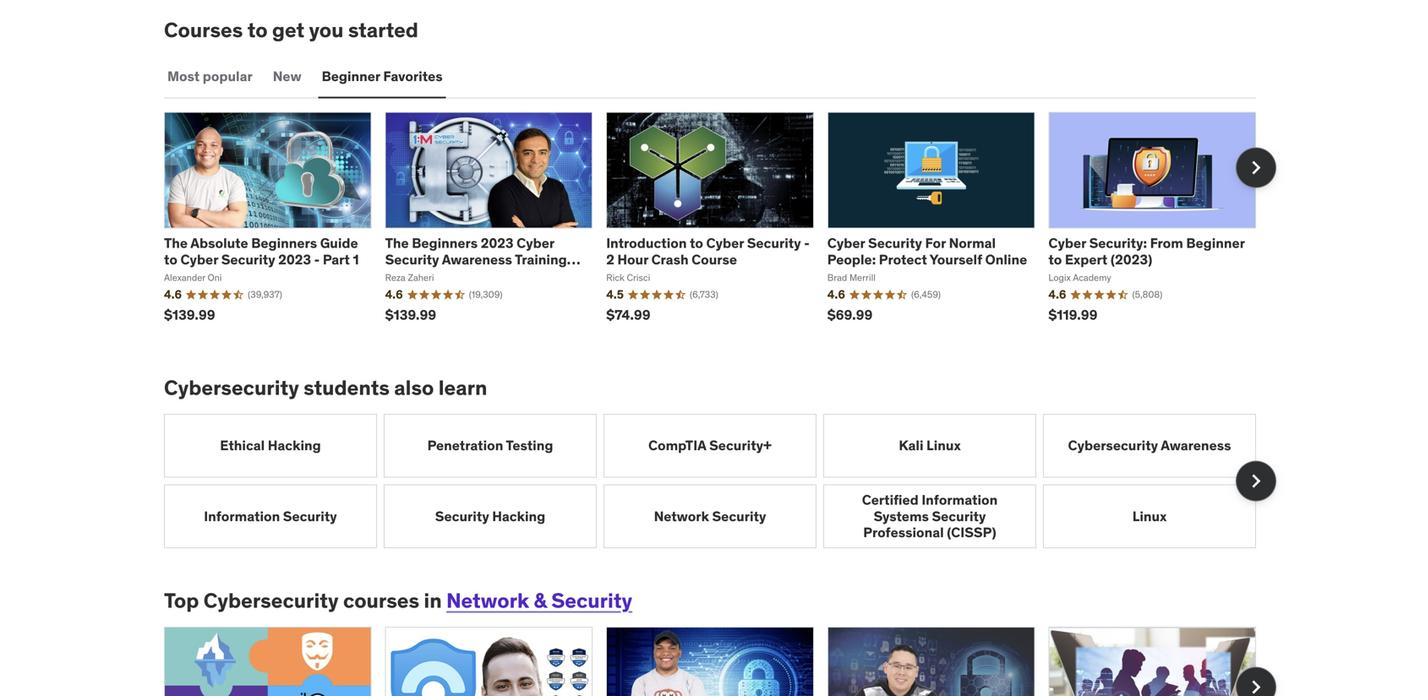 Task type: locate. For each thing, give the bounding box(es) containing it.
network down comptia
[[654, 508, 709, 525]]

most
[[167, 68, 200, 85]]

1 vertical spatial carousel element
[[164, 414, 1276, 549]]

comptia security+ link
[[604, 414, 817, 478]]

most popular button
[[164, 56, 256, 97]]

online
[[985, 251, 1027, 268]]

network
[[654, 508, 709, 525], [446, 588, 529, 614]]

the left absolute
[[164, 235, 188, 252]]

cybersecurity
[[164, 375, 299, 401], [1068, 437, 1158, 455], [204, 588, 339, 614]]

cyber security: from beginner to expert (2023)
[[1049, 235, 1245, 268]]

course right crash
[[692, 251, 737, 268]]

from
[[1150, 235, 1183, 252]]

testing
[[506, 437, 553, 455]]

information up (cissp)
[[922, 492, 998, 509]]

0 vertical spatial carousel element
[[164, 112, 1276, 336]]

carousel element containing ethical hacking
[[164, 414, 1276, 549]]

beginner
[[322, 68, 380, 85], [1186, 235, 1245, 252]]

0 horizontal spatial hacking
[[268, 437, 321, 455]]

0 horizontal spatial beginner
[[322, 68, 380, 85]]

the inside the absolute beginners guide to cyber security 2023 - part 1
[[164, 235, 188, 252]]

2023
[[481, 235, 514, 252], [278, 251, 311, 268]]

carousel element
[[164, 112, 1276, 336], [164, 414, 1276, 549], [164, 627, 1276, 697]]

hacking for ethical hacking
[[268, 437, 321, 455]]

1 beginners from the left
[[251, 235, 317, 252]]

kali linux
[[899, 437, 961, 455]]

ethical
[[220, 437, 265, 455]]

1 horizontal spatial hacking
[[492, 508, 545, 525]]

security hacking link
[[384, 485, 597, 549]]

to inside the absolute beginners guide to cyber security 2023 - part 1
[[164, 251, 177, 268]]

2 beginners from the left
[[412, 235, 478, 252]]

2 vertical spatial carousel element
[[164, 627, 1276, 697]]

0 vertical spatial hacking
[[268, 437, 321, 455]]

- inside the introduction to cyber security - 2 hour crash course
[[804, 235, 810, 252]]

2 next image from the top
[[1243, 468, 1270, 495]]

the inside the beginners 2023 cyber security awareness training course
[[385, 235, 409, 252]]

hacking inside security hacking link
[[492, 508, 545, 525]]

0 horizontal spatial 2023
[[278, 251, 311, 268]]

security hacking
[[435, 508, 545, 525]]

to left get
[[247, 17, 268, 43]]

1 carousel element from the top
[[164, 112, 1276, 336]]

course inside the introduction to cyber security - 2 hour crash course
[[692, 251, 737, 268]]

1 horizontal spatial the
[[385, 235, 409, 252]]

information down 'ethical'
[[204, 508, 280, 525]]

1 vertical spatial awareness
[[1161, 437, 1231, 455]]

certified information systems security professional (cissp)
[[862, 492, 998, 541]]

linux
[[927, 437, 961, 455], [1132, 508, 1167, 525]]

1 vertical spatial beginner
[[1186, 235, 1245, 252]]

1 horizontal spatial beginner
[[1186, 235, 1245, 252]]

information inside certified information systems security professional (cissp)
[[922, 492, 998, 509]]

2023 inside the beginners 2023 cyber security awareness training course
[[481, 235, 514, 252]]

also
[[394, 375, 434, 401]]

part
[[323, 251, 350, 268]]

cybersecurity up 'ethical'
[[164, 375, 299, 401]]

1 horizontal spatial beginners
[[412, 235, 478, 252]]

introduction
[[606, 235, 687, 252]]

1 vertical spatial next image
[[1243, 468, 1270, 495]]

network left &
[[446, 588, 529, 614]]

hacking right 'ethical'
[[268, 437, 321, 455]]

cyber inside the absolute beginners guide to cyber security 2023 - part 1
[[180, 251, 218, 268]]

next image for cyber security: from beginner to expert (2023)
[[1243, 154, 1270, 181]]

penetration testing
[[427, 437, 553, 455]]

cyber inside cyber security for normal people: protect yourself online
[[827, 235, 865, 252]]

next image
[[1243, 674, 1270, 697]]

1 horizontal spatial information
[[922, 492, 998, 509]]

cybersecurity down 'information security' link
[[204, 588, 339, 614]]

students
[[304, 375, 390, 401]]

information security link
[[164, 485, 377, 549]]

1 horizontal spatial 2023
[[481, 235, 514, 252]]

courses
[[343, 588, 419, 614]]

- left part
[[314, 251, 320, 268]]

to
[[247, 17, 268, 43], [690, 235, 703, 252], [164, 251, 177, 268], [1049, 251, 1062, 268]]

1 vertical spatial hacking
[[492, 508, 545, 525]]

0 horizontal spatial awareness
[[442, 251, 512, 268]]

- left people:
[[804, 235, 810, 252]]

2 the from the left
[[385, 235, 409, 252]]

information
[[922, 492, 998, 509], [204, 508, 280, 525]]

hacking
[[268, 437, 321, 455], [492, 508, 545, 525]]

ethical hacking
[[220, 437, 321, 455]]

0 vertical spatial beginner
[[322, 68, 380, 85]]

1 horizontal spatial course
[[692, 251, 737, 268]]

0 vertical spatial cybersecurity
[[164, 375, 299, 401]]

0 horizontal spatial the
[[164, 235, 188, 252]]

hacking down testing
[[492, 508, 545, 525]]

hacking inside ethical hacking link
[[268, 437, 321, 455]]

-
[[804, 235, 810, 252], [314, 251, 320, 268]]

security inside the introduction to cyber security - 2 hour crash course
[[747, 235, 801, 252]]

the right 1 at the left top of the page
[[385, 235, 409, 252]]

1 the from the left
[[164, 235, 188, 252]]

course right 1 at the left top of the page
[[385, 267, 431, 284]]

1
[[353, 251, 359, 268]]

1 horizontal spatial awareness
[[1161, 437, 1231, 455]]

1 vertical spatial network
[[446, 588, 529, 614]]

0 vertical spatial linux
[[927, 437, 961, 455]]

0 horizontal spatial beginners
[[251, 235, 317, 252]]

linux right kali
[[927, 437, 961, 455]]

certified
[[862, 492, 919, 509]]

guide
[[320, 235, 358, 252]]

1 vertical spatial linux
[[1132, 508, 1167, 525]]

2023 left "training"
[[481, 235, 514, 252]]

to left expert at the right top of the page
[[1049, 251, 1062, 268]]

beginners inside the absolute beginners guide to cyber security 2023 - part 1
[[251, 235, 317, 252]]

started
[[348, 17, 418, 43]]

cybersecurity awareness link
[[1043, 414, 1256, 478]]

1 next image from the top
[[1243, 154, 1270, 181]]

carousel element containing the absolute beginners guide to cyber security 2023 - part 1
[[164, 112, 1276, 336]]

top
[[164, 588, 199, 614]]

beginners
[[251, 235, 317, 252], [412, 235, 478, 252]]

beginners inside the beginners 2023 cyber security awareness training course
[[412, 235, 478, 252]]

to right crash
[[690, 235, 703, 252]]

the for to
[[164, 235, 188, 252]]

linux down the cybersecurity awareness link
[[1132, 508, 1167, 525]]

2023 left part
[[278, 251, 311, 268]]

next image
[[1243, 154, 1270, 181], [1243, 468, 1270, 495]]

popular
[[203, 68, 253, 85]]

&
[[534, 588, 547, 614]]

network security link
[[604, 485, 817, 549]]

the
[[164, 235, 188, 252], [385, 235, 409, 252]]

cyber inside the introduction to cyber security - 2 hour crash course
[[706, 235, 744, 252]]

awareness
[[442, 251, 512, 268], [1161, 437, 1231, 455]]

security inside the absolute beginners guide to cyber security 2023 - part 1
[[221, 251, 275, 268]]

security+
[[709, 437, 772, 455]]

beginner down "you"
[[322, 68, 380, 85]]

1 horizontal spatial network
[[654, 508, 709, 525]]

to left absolute
[[164, 251, 177, 268]]

get
[[272, 17, 304, 43]]

0 horizontal spatial -
[[314, 251, 320, 268]]

kali linux link
[[823, 414, 1036, 478]]

new
[[273, 68, 301, 85]]

learn
[[438, 375, 487, 401]]

1 horizontal spatial -
[[804, 235, 810, 252]]

2 carousel element from the top
[[164, 414, 1276, 549]]

security
[[747, 235, 801, 252], [868, 235, 922, 252], [221, 251, 275, 268], [385, 251, 439, 268], [283, 508, 337, 525], [435, 508, 489, 525], [712, 508, 766, 525], [932, 508, 986, 525], [551, 588, 632, 614]]

you
[[309, 17, 344, 43]]

(cissp)
[[947, 524, 996, 541]]

0 horizontal spatial linux
[[927, 437, 961, 455]]

cyber inside cyber security: from beginner to expert (2023)
[[1049, 235, 1086, 252]]

carousel element for cybersecurity students also learn
[[164, 414, 1276, 549]]

cybersecurity up linux link
[[1068, 437, 1158, 455]]

3 carousel element from the top
[[164, 627, 1276, 697]]

beginner right from
[[1186, 235, 1245, 252]]

to inside cyber security: from beginner to expert (2023)
[[1049, 251, 1062, 268]]

1 vertical spatial cybersecurity
[[1068, 437, 1158, 455]]

2 vertical spatial cybersecurity
[[204, 588, 339, 614]]

introduction to cyber security - 2 hour crash course link
[[606, 235, 810, 268]]

cyber
[[517, 235, 554, 252], [706, 235, 744, 252], [827, 235, 865, 252], [1049, 235, 1086, 252], [180, 251, 218, 268]]

0 vertical spatial awareness
[[442, 251, 512, 268]]

0 vertical spatial next image
[[1243, 154, 1270, 181]]

course
[[692, 251, 737, 268], [385, 267, 431, 284]]

0 horizontal spatial course
[[385, 267, 431, 284]]



Task type: vqa. For each thing, say whether or not it's contained in the screenshot.
cybersecurity awareness
yes



Task type: describe. For each thing, give the bounding box(es) containing it.
protect
[[879, 251, 927, 268]]

0 horizontal spatial information
[[204, 508, 280, 525]]

courses
[[164, 17, 243, 43]]

penetration testing link
[[384, 414, 597, 478]]

absolute
[[190, 235, 248, 252]]

in
[[424, 588, 442, 614]]

next image for comptia security+
[[1243, 468, 1270, 495]]

systems
[[874, 508, 929, 525]]

the absolute beginners guide to cyber security 2023 - part 1
[[164, 235, 359, 268]]

the absolute beginners guide to cyber security 2023 - part 1 link
[[164, 235, 359, 268]]

information security
[[204, 508, 337, 525]]

security:
[[1089, 235, 1147, 252]]

hacking for security hacking
[[492, 508, 545, 525]]

favorites
[[383, 68, 443, 85]]

0 horizontal spatial network
[[446, 588, 529, 614]]

the beginners 2023 cyber security awareness training course
[[385, 235, 567, 284]]

awareness inside the beginners 2023 cyber security awareness training course
[[442, 251, 512, 268]]

most popular
[[167, 68, 253, 85]]

cybersecurity students also learn
[[164, 375, 487, 401]]

2
[[606, 251, 614, 268]]

network & security link
[[446, 588, 632, 614]]

cybersecurity for cybersecurity students also learn
[[164, 375, 299, 401]]

security inside certified information systems security professional (cissp)
[[932, 508, 986, 525]]

cyber inside the beginners 2023 cyber security awareness training course
[[517, 235, 554, 252]]

the for security
[[385, 235, 409, 252]]

courses to get you started
[[164, 17, 418, 43]]

beginner inside button
[[322, 68, 380, 85]]

yourself
[[930, 251, 982, 268]]

top cybersecurity courses in network & security
[[164, 588, 632, 614]]

professional
[[863, 524, 944, 541]]

network security
[[654, 508, 766, 525]]

normal
[[949, 235, 996, 252]]

course inside the beginners 2023 cyber security awareness training course
[[385, 267, 431, 284]]

linux link
[[1043, 485, 1256, 549]]

certified information systems security professional (cissp) link
[[823, 485, 1036, 549]]

expert
[[1065, 251, 1108, 268]]

cybersecurity for cybersecurity awareness
[[1068, 437, 1158, 455]]

penetration
[[427, 437, 503, 455]]

comptia security+
[[648, 437, 772, 455]]

2023 inside the absolute beginners guide to cyber security 2023 - part 1
[[278, 251, 311, 268]]

hour
[[617, 251, 648, 268]]

cyber security for normal people: protect yourself online link
[[827, 235, 1027, 268]]

kali
[[899, 437, 924, 455]]

security inside the beginners 2023 cyber security awareness training course
[[385, 251, 439, 268]]

the beginners 2023 cyber security awareness training course link
[[385, 235, 580, 284]]

0 vertical spatial network
[[654, 508, 709, 525]]

training
[[515, 251, 567, 268]]

introduction to cyber security - 2 hour crash course
[[606, 235, 810, 268]]

ethical hacking link
[[164, 414, 377, 478]]

(2023)
[[1111, 251, 1152, 268]]

cybersecurity awareness
[[1068, 437, 1231, 455]]

people:
[[827, 251, 876, 268]]

beginner favorites button
[[318, 56, 446, 97]]

1 horizontal spatial linux
[[1132, 508, 1167, 525]]

cyber security for normal people: protect yourself online
[[827, 235, 1027, 268]]

for
[[925, 235, 946, 252]]

crash
[[651, 251, 689, 268]]

beginner inside cyber security: from beginner to expert (2023)
[[1186, 235, 1245, 252]]

cyber security: from beginner to expert (2023) link
[[1049, 235, 1245, 268]]

security inside cyber security for normal people: protect yourself online
[[868, 235, 922, 252]]

comptia
[[648, 437, 706, 455]]

to inside the introduction to cyber security - 2 hour crash course
[[690, 235, 703, 252]]

- inside the absolute beginners guide to cyber security 2023 - part 1
[[314, 251, 320, 268]]

carousel element for courses in
[[164, 627, 1276, 697]]

new button
[[269, 56, 305, 97]]

beginner favorites
[[322, 68, 443, 85]]



